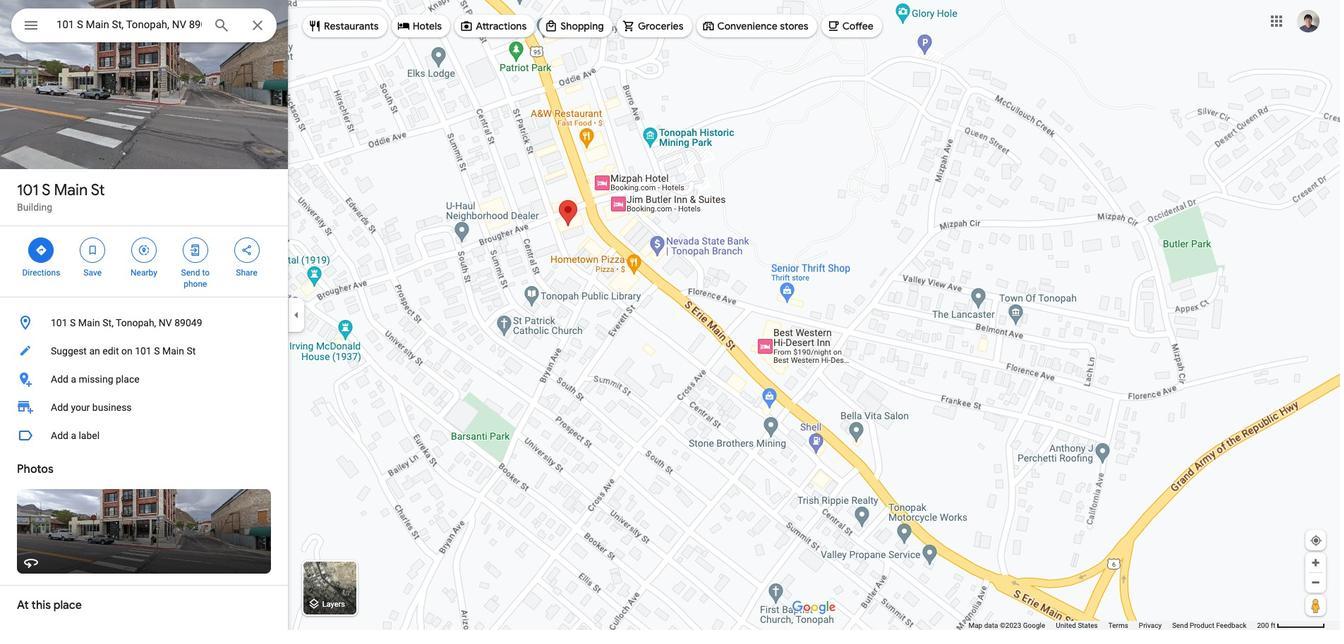 Task type: locate. For each thing, give the bounding box(es) containing it.
main inside 101 s main st building
[[54, 181, 88, 200]]

send to phone
[[181, 268, 210, 289]]

send up phone
[[181, 268, 200, 278]]

attractions
[[476, 20, 527, 32]]

st
[[91, 181, 105, 200], [187, 346, 196, 357]]

a
[[71, 374, 76, 385], [71, 430, 76, 442]]

101 s main st main content
[[0, 0, 288, 631]]

main left st,
[[78, 318, 100, 329]]

 search field
[[11, 8, 277, 45]]

1 horizontal spatial 101
[[51, 318, 67, 329]]

a for label
[[71, 430, 76, 442]]

hotels
[[413, 20, 442, 32]]

0 vertical spatial 101
[[17, 181, 39, 200]]

st down '89049'
[[187, 346, 196, 357]]

building
[[17, 202, 52, 213]]

0 vertical spatial send
[[181, 268, 200, 278]]

2 a from the top
[[71, 430, 76, 442]]

s up the building
[[42, 181, 50, 200]]

1 horizontal spatial place
[[116, 374, 139, 385]]

add inside add a label button
[[51, 430, 68, 442]]


[[189, 243, 202, 258]]

1 a from the top
[[71, 374, 76, 385]]

attractions button
[[455, 9, 535, 43]]

1 vertical spatial s
[[70, 318, 76, 329]]

0 horizontal spatial send
[[181, 268, 200, 278]]

missing
[[79, 374, 113, 385]]

nv
[[159, 318, 172, 329]]

1 add from the top
[[51, 374, 68, 385]]

1 vertical spatial add
[[51, 402, 68, 414]]

0 horizontal spatial st
[[91, 181, 105, 200]]

data
[[984, 622, 998, 630]]

0 horizontal spatial s
[[42, 181, 50, 200]]

89049
[[174, 318, 202, 329]]

your
[[71, 402, 90, 414]]

united
[[1056, 622, 1076, 630]]

place
[[116, 374, 139, 385], [53, 599, 82, 613]]

send product feedback button
[[1172, 622, 1247, 631]]

1 horizontal spatial s
[[70, 318, 76, 329]]

google maps element
[[0, 0, 1340, 631]]

shopping
[[561, 20, 604, 32]]

save
[[84, 268, 102, 278]]

an
[[89, 346, 100, 357]]

coffee
[[842, 20, 874, 32]]

101
[[17, 181, 39, 200], [51, 318, 67, 329], [135, 346, 152, 357]]

send
[[181, 268, 200, 278], [1172, 622, 1188, 630]]

s
[[42, 181, 50, 200], [70, 318, 76, 329], [154, 346, 160, 357]]

restaurants button
[[303, 9, 387, 43]]

a left missing
[[71, 374, 76, 385]]

101 up the building
[[17, 181, 39, 200]]

0 vertical spatial place
[[116, 374, 139, 385]]

1 vertical spatial st
[[187, 346, 196, 357]]

label
[[79, 430, 100, 442]]

main up 
[[54, 181, 88, 200]]

suggest an edit on 101 s main st
[[51, 346, 196, 357]]

convenience stores button
[[696, 9, 817, 43]]

2 vertical spatial s
[[154, 346, 160, 357]]

add inside add a missing place button
[[51, 374, 68, 385]]

0 vertical spatial add
[[51, 374, 68, 385]]

1 horizontal spatial send
[[1172, 622, 1188, 630]]

2 add from the top
[[51, 402, 68, 414]]

s inside 101 s main st building
[[42, 181, 50, 200]]

footer inside google maps element
[[969, 622, 1257, 631]]

1 vertical spatial 101
[[51, 318, 67, 329]]

groceries button
[[617, 9, 692, 43]]

hotels button
[[391, 9, 450, 43]]

0 horizontal spatial place
[[53, 599, 82, 613]]

add
[[51, 374, 68, 385], [51, 402, 68, 414], [51, 430, 68, 442]]

1 horizontal spatial st
[[187, 346, 196, 357]]

0 horizontal spatial 101
[[17, 181, 39, 200]]

send inside the send to phone
[[181, 268, 200, 278]]


[[138, 243, 150, 258]]

phone
[[184, 279, 207, 289]]

footer
[[969, 622, 1257, 631]]

s for st
[[42, 181, 50, 200]]

 button
[[11, 8, 51, 45]]

None field
[[56, 16, 202, 33]]

place right this
[[53, 599, 82, 613]]

2 horizontal spatial s
[[154, 346, 160, 357]]

shopping button
[[539, 9, 613, 43]]

add inside add your business link
[[51, 402, 68, 414]]

1 vertical spatial a
[[71, 430, 76, 442]]

add your business
[[51, 402, 132, 414]]

101 inside 101 s main st building
[[17, 181, 39, 200]]

send inside button
[[1172, 622, 1188, 630]]

add left label
[[51, 430, 68, 442]]

place down on
[[116, 374, 139, 385]]

send left product
[[1172, 622, 1188, 630]]

1 vertical spatial send
[[1172, 622, 1188, 630]]

add your business link
[[0, 394, 288, 422]]

terms
[[1109, 622, 1128, 630]]

add for add a missing place
[[51, 374, 68, 385]]

at
[[17, 599, 29, 613]]

states
[[1078, 622, 1098, 630]]

footer containing map data ©2023 google
[[969, 622, 1257, 631]]

main down nv
[[162, 346, 184, 357]]

101 right on
[[135, 346, 152, 357]]

none field inside 101 s main st, tonopah, nv 89049 field
[[56, 16, 202, 33]]

main
[[54, 181, 88, 200], [78, 318, 100, 329], [162, 346, 184, 357]]

101 up 'suggest'
[[51, 318, 67, 329]]

suggest
[[51, 346, 87, 357]]

st up 
[[91, 181, 105, 200]]

a inside button
[[71, 430, 76, 442]]

2 horizontal spatial 101
[[135, 346, 152, 357]]

a inside button
[[71, 374, 76, 385]]

tonopah,
[[116, 318, 156, 329]]

a left label
[[71, 430, 76, 442]]

show street view coverage image
[[1306, 596, 1326, 617]]

add down 'suggest'
[[51, 374, 68, 385]]

add a missing place button
[[0, 366, 288, 394]]

0 vertical spatial a
[[71, 374, 76, 385]]

s up 'suggest'
[[70, 318, 76, 329]]

0 vertical spatial main
[[54, 181, 88, 200]]

add left your
[[51, 402, 68, 414]]

st,
[[102, 318, 114, 329]]

suggest an edit on 101 s main st button
[[0, 337, 288, 366]]

2 vertical spatial add
[[51, 430, 68, 442]]

zoom in image
[[1311, 558, 1321, 569]]

privacy
[[1139, 622, 1162, 630]]


[[35, 243, 48, 258]]

0 vertical spatial s
[[42, 181, 50, 200]]

0 vertical spatial st
[[91, 181, 105, 200]]

a for missing
[[71, 374, 76, 385]]

3 add from the top
[[51, 430, 68, 442]]

1 vertical spatial main
[[78, 318, 100, 329]]

s down nv
[[154, 346, 160, 357]]

zoom out image
[[1311, 578, 1321, 589]]

google account: nolan park  
(nolan.park@adept.ai) image
[[1297, 10, 1320, 32]]

st inside 101 s main st building
[[91, 181, 105, 200]]



Task type: describe. For each thing, give the bounding box(es) containing it.
nearby
[[131, 268, 157, 278]]

2 vertical spatial 101
[[135, 346, 152, 357]]

this
[[31, 599, 51, 613]]

add a label button
[[0, 422, 288, 450]]

place inside add a missing place button
[[116, 374, 139, 385]]

200
[[1257, 622, 1269, 630]]

edit
[[102, 346, 119, 357]]

united states button
[[1056, 622, 1098, 631]]

st inside button
[[187, 346, 196, 357]]

send for send product feedback
[[1172, 622, 1188, 630]]

1 vertical spatial place
[[53, 599, 82, 613]]

200 ft button
[[1257, 622, 1325, 630]]

add a missing place
[[51, 374, 139, 385]]

feedback
[[1216, 622, 1247, 630]]

at this place
[[17, 599, 82, 613]]

200 ft
[[1257, 622, 1276, 630]]

coffee button
[[821, 9, 882, 43]]

ft
[[1271, 622, 1276, 630]]


[[240, 243, 253, 258]]

©2023
[[1000, 622, 1021, 630]]

add for add a label
[[51, 430, 68, 442]]

layers
[[322, 601, 345, 610]]

directions
[[22, 268, 60, 278]]

send for send to phone
[[181, 268, 200, 278]]


[[86, 243, 99, 258]]

101 for st
[[17, 181, 39, 200]]

privacy button
[[1139, 622, 1162, 631]]

to
[[202, 268, 210, 278]]

s for st,
[[70, 318, 76, 329]]

convenience stores
[[717, 20, 809, 32]]

convenience
[[717, 20, 778, 32]]

add for add your business
[[51, 402, 68, 414]]

map data ©2023 google
[[969, 622, 1045, 630]]

product
[[1190, 622, 1215, 630]]

101 s main st, tonopah, nv 89049
[[51, 318, 202, 329]]

united states
[[1056, 622, 1098, 630]]

photos
[[17, 463, 53, 477]]

101 S Main St, Tonopah, NV 89049 field
[[11, 8, 277, 42]]

2 vertical spatial main
[[162, 346, 184, 357]]

business
[[92, 402, 132, 414]]

show your location image
[[1310, 535, 1323, 548]]

groceries
[[638, 20, 684, 32]]

stores
[[780, 20, 809, 32]]

google
[[1023, 622, 1045, 630]]

add a label
[[51, 430, 100, 442]]


[[23, 16, 40, 35]]

share
[[236, 268, 257, 278]]

main for st
[[54, 181, 88, 200]]

101 for st,
[[51, 318, 67, 329]]

terms button
[[1109, 622, 1128, 631]]

map
[[969, 622, 983, 630]]

main for st,
[[78, 318, 100, 329]]

actions for 101 s main st region
[[0, 227, 288, 297]]

send product feedback
[[1172, 622, 1247, 630]]

restaurants
[[324, 20, 379, 32]]

collapse side panel image
[[289, 308, 304, 323]]

101 s main st, tonopah, nv 89049 button
[[0, 309, 288, 337]]

101 s main st building
[[17, 181, 105, 213]]

on
[[121, 346, 132, 357]]



Task type: vqa. For each thing, say whether or not it's contained in the screenshot.
the driving
no



